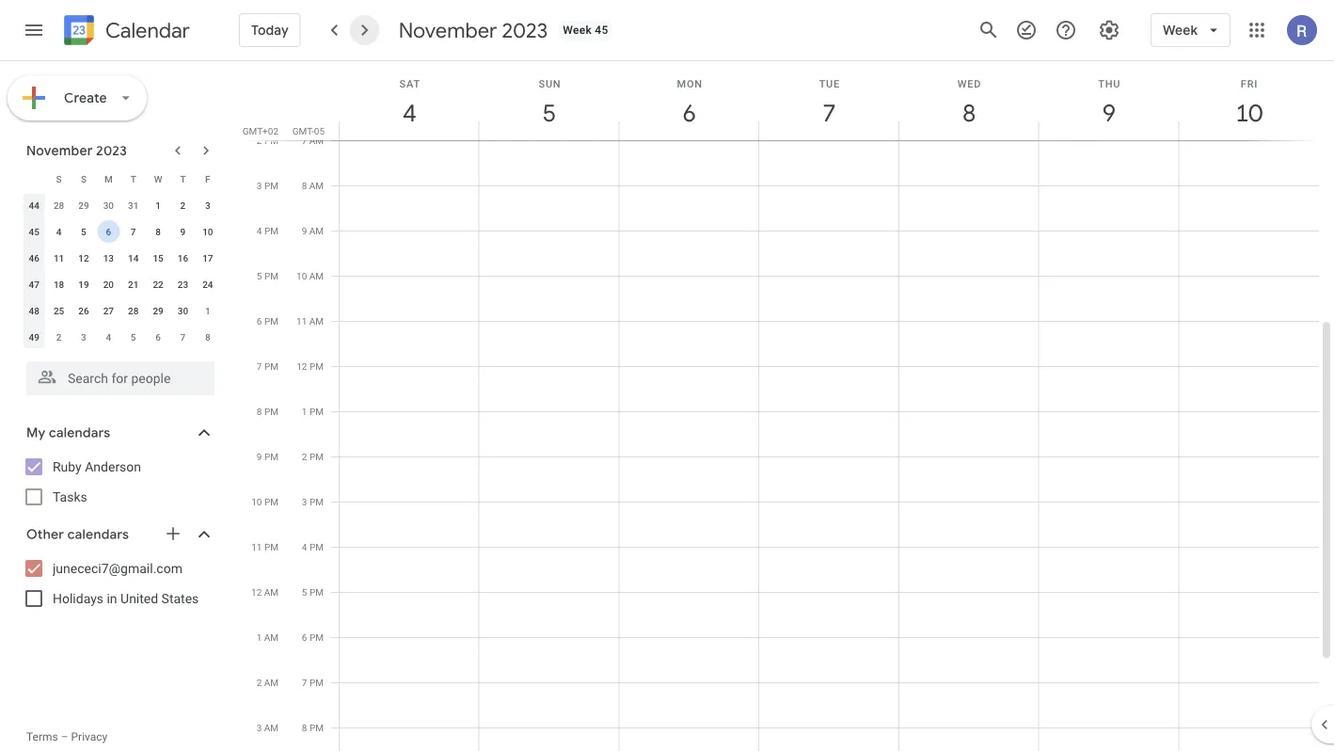 Task type: locate. For each thing, give the bounding box(es) containing it.
6 left '11 am'
[[257, 315, 262, 327]]

5 row from the top
[[22, 271, 220, 297]]

1 horizontal spatial november
[[399, 17, 497, 43]]

7 left '12 pm'
[[257, 361, 262, 372]]

s
[[56, 173, 62, 185], [81, 173, 87, 185]]

12 down '11 am'
[[297, 361, 307, 372]]

calendars inside my calendars dropdown button
[[49, 425, 110, 441]]

7 inside tue 7
[[822, 97, 835, 128]]

28 right 44 on the left of page
[[54, 200, 64, 211]]

6 up '13' element
[[106, 226, 111, 237]]

0 horizontal spatial 2023
[[96, 142, 127, 159]]

t right the m at left
[[131, 173, 136, 185]]

3 pm left 8 am
[[257, 180, 279, 191]]

2023 up sun at the left of the page
[[502, 17, 548, 43]]

1 horizontal spatial week
[[1164, 22, 1198, 39]]

6 pm
[[257, 315, 279, 327], [302, 632, 324, 643]]

4 right 'december 3' element
[[106, 331, 111, 343]]

am for 2 am
[[264, 677, 279, 688]]

october 29 element
[[72, 194, 95, 217]]

12 for 12
[[78, 252, 89, 264]]

48
[[29, 305, 39, 316]]

am down 2 am
[[264, 722, 279, 733]]

1 pm
[[302, 406, 324, 417]]

23 element
[[172, 273, 194, 296]]

1 right 30 element
[[205, 305, 211, 316]]

1 vertical spatial 28
[[128, 305, 139, 316]]

9 for 9 pm
[[257, 451, 262, 462]]

11 inside november 2023 grid
[[54, 252, 64, 264]]

5 right december 4 element
[[131, 331, 136, 343]]

24 element
[[197, 273, 219, 296]]

november up sat
[[399, 17, 497, 43]]

0 vertical spatial calendars
[[49, 425, 110, 441]]

0 vertical spatial 4 pm
[[257, 225, 279, 236]]

29
[[78, 200, 89, 211], [153, 305, 164, 316]]

f
[[205, 173, 210, 185]]

2 pm down 1 pm
[[302, 451, 324, 462]]

6 row from the top
[[22, 297, 220, 324]]

17
[[203, 252, 213, 264]]

1 row from the top
[[22, 166, 220, 192]]

s left the m at left
[[81, 173, 87, 185]]

0 horizontal spatial 29
[[78, 200, 89, 211]]

2023
[[502, 17, 548, 43], [96, 142, 127, 159]]

pm right the "11 pm" in the left bottom of the page
[[310, 541, 324, 553]]

0 horizontal spatial 30
[[103, 200, 114, 211]]

1 vertical spatial 29
[[153, 305, 164, 316]]

pm up 1 pm
[[310, 361, 324, 372]]

0 horizontal spatial s
[[56, 173, 62, 185]]

15 element
[[147, 247, 169, 269]]

0 vertical spatial 2 pm
[[257, 135, 279, 146]]

2 horizontal spatial 12
[[297, 361, 307, 372]]

6 left december 7 element
[[156, 331, 161, 343]]

0 vertical spatial 45
[[595, 24, 609, 37]]

1 horizontal spatial t
[[180, 173, 186, 185]]

week for week 45
[[563, 24, 592, 37]]

october 31 element
[[122, 194, 145, 217]]

other calendars list
[[4, 554, 233, 614]]

0 vertical spatial 11
[[54, 252, 64, 264]]

3 right f
[[257, 180, 262, 191]]

7 pm left '12 pm'
[[257, 361, 279, 372]]

4 right 10 element
[[257, 225, 262, 236]]

0 horizontal spatial week
[[563, 24, 592, 37]]

1 horizontal spatial 29
[[153, 305, 164, 316]]

6
[[682, 97, 695, 128], [106, 226, 111, 237], [257, 315, 262, 327], [156, 331, 161, 343], [302, 632, 307, 643]]

8
[[962, 97, 975, 128], [302, 180, 307, 191], [156, 226, 161, 237], [205, 331, 211, 343], [257, 406, 262, 417], [302, 722, 307, 733]]

week
[[1164, 22, 1198, 39], [563, 24, 592, 37]]

10 down fri
[[1235, 97, 1262, 128]]

1 horizontal spatial 5 pm
[[302, 586, 324, 598]]

november 2023 up the m at left
[[26, 142, 127, 159]]

5 pm left 10 am
[[257, 270, 279, 281]]

1 horizontal spatial 4 pm
[[302, 541, 324, 553]]

am down 7 am at the left top of the page
[[309, 180, 324, 191]]

sat 4
[[400, 78, 421, 128]]

am up 8 am
[[309, 135, 324, 146]]

5
[[542, 97, 555, 128], [81, 226, 86, 237], [257, 270, 262, 281], [131, 331, 136, 343], [302, 586, 307, 598]]

27 element
[[97, 299, 120, 322]]

3 down 2 am
[[257, 722, 262, 733]]

1 vertical spatial calendars
[[67, 526, 129, 543]]

settings menu image
[[1099, 19, 1121, 41]]

1
[[156, 200, 161, 211], [205, 305, 211, 316], [302, 406, 307, 417], [257, 632, 262, 643]]

2 right the 9 pm
[[302, 451, 307, 462]]

calendars for my calendars
[[49, 425, 110, 441]]

am for 12 am
[[264, 586, 279, 598]]

1 down 12 am
[[257, 632, 262, 643]]

s up the october 28 element
[[56, 173, 62, 185]]

0 vertical spatial 12
[[78, 252, 89, 264]]

week button
[[1151, 8, 1231, 53]]

states
[[162, 591, 199, 606]]

0 horizontal spatial 12
[[78, 252, 89, 264]]

2 row from the top
[[22, 192, 220, 218]]

9 for 9 am
[[302, 225, 307, 236]]

united
[[121, 591, 158, 606]]

22 element
[[147, 273, 169, 296]]

december 3 element
[[72, 326, 95, 348]]

6 down mon
[[682, 97, 695, 128]]

other calendars button
[[4, 520, 233, 550]]

21
[[128, 279, 139, 290]]

7 left 05 at the top left
[[302, 135, 307, 146]]

1 horizontal spatial s
[[81, 173, 87, 185]]

row
[[22, 166, 220, 192], [22, 192, 220, 218], [22, 218, 220, 245], [22, 245, 220, 271], [22, 271, 220, 297], [22, 297, 220, 324], [22, 324, 220, 350]]

am up '12 pm'
[[309, 315, 324, 327]]

30 for october 30 element
[[103, 200, 114, 211]]

0 vertical spatial 2023
[[502, 17, 548, 43]]

sat
[[400, 78, 421, 89]]

28
[[54, 200, 64, 211], [128, 305, 139, 316]]

2 left 'december 3' element
[[56, 331, 62, 343]]

28 inside 28 element
[[128, 305, 139, 316]]

11 for 11
[[54, 252, 64, 264]]

junececi7@gmail.com
[[53, 561, 183, 576]]

0 vertical spatial 5 pm
[[257, 270, 279, 281]]

29 element
[[147, 299, 169, 322]]

0 vertical spatial 7 pm
[[257, 361, 279, 372]]

2 vertical spatial 11
[[252, 541, 262, 553]]

9 inside row group
[[180, 226, 186, 237]]

terms link
[[26, 730, 58, 744]]

10 up 17
[[203, 226, 213, 237]]

1 horizontal spatial 2 pm
[[302, 451, 324, 462]]

19 element
[[72, 273, 95, 296]]

0 horizontal spatial 3 pm
[[257, 180, 279, 191]]

3
[[257, 180, 262, 191], [205, 200, 211, 211], [81, 331, 86, 343], [302, 496, 307, 507], [257, 722, 262, 733]]

thu 9
[[1099, 78, 1121, 128]]

45
[[595, 24, 609, 37], [29, 226, 39, 237]]

0 vertical spatial 6 pm
[[257, 315, 279, 327]]

0 horizontal spatial t
[[131, 173, 136, 185]]

row containing 45
[[22, 218, 220, 245]]

gmt+02
[[243, 125, 279, 136]]

5 down sun at the left of the page
[[542, 97, 555, 128]]

29 right the october 28 element
[[78, 200, 89, 211]]

9 am
[[302, 225, 324, 236]]

8 pm
[[257, 406, 279, 417], [302, 722, 324, 733]]

am for 9 am
[[309, 225, 324, 236]]

5 pm right 12 am
[[302, 586, 324, 598]]

t
[[131, 173, 136, 185], [180, 173, 186, 185]]

5 inside december 5 element
[[131, 331, 136, 343]]

28 inside the october 28 element
[[54, 200, 64, 211]]

1 vertical spatial 5 pm
[[302, 586, 324, 598]]

1 for 1 pm
[[302, 406, 307, 417]]

8 pm up the 9 pm
[[257, 406, 279, 417]]

2 pm
[[257, 135, 279, 146], [302, 451, 324, 462]]

1 vertical spatial 30
[[178, 305, 188, 316]]

9 left 10 element
[[180, 226, 186, 237]]

25
[[54, 305, 64, 316]]

november up the october 28 element
[[26, 142, 93, 159]]

1 horizontal spatial 28
[[128, 305, 139, 316]]

10 for 10 am
[[297, 270, 307, 281]]

13 element
[[97, 247, 120, 269]]

7 row from the top
[[22, 324, 220, 350]]

0 vertical spatial 29
[[78, 200, 89, 211]]

28 for 28 element at the top of the page
[[128, 305, 139, 316]]

0 vertical spatial 3 pm
[[257, 180, 279, 191]]

7 pm right 2 am
[[302, 677, 324, 688]]

9 up 10 am
[[302, 225, 307, 236]]

pm down 1 pm
[[310, 451, 324, 462]]

pm right 10 pm
[[310, 496, 324, 507]]

10 up '11 am'
[[297, 270, 307, 281]]

december 5 element
[[122, 326, 145, 348]]

7 am
[[302, 135, 324, 146]]

gmt-05
[[293, 125, 325, 136]]

1 vertical spatial 12
[[297, 361, 307, 372]]

None search field
[[0, 354, 233, 395]]

1 horizontal spatial 45
[[595, 24, 609, 37]]

calendars for other calendars
[[67, 526, 129, 543]]

8 down 'wed'
[[962, 97, 975, 128]]

week up 5 column header
[[563, 24, 592, 37]]

9
[[1102, 97, 1115, 128], [302, 225, 307, 236], [180, 226, 186, 237], [257, 451, 262, 462]]

row group containing 44
[[22, 192, 220, 350]]

29 right 28 element at the top of the page
[[153, 305, 164, 316]]

4 row from the top
[[22, 245, 220, 271]]

0 horizontal spatial november 2023
[[26, 142, 127, 159]]

11
[[54, 252, 64, 264], [297, 315, 307, 327], [252, 541, 262, 553]]

create button
[[8, 75, 147, 120]]

row group inside november 2023 grid
[[22, 192, 220, 350]]

am for 8 am
[[309, 180, 324, 191]]

0 horizontal spatial 4 pm
[[257, 225, 279, 236]]

grid
[[241, 61, 1335, 751]]

0 vertical spatial 30
[[103, 200, 114, 211]]

26 element
[[72, 299, 95, 322]]

pm left '12 pm'
[[264, 361, 279, 372]]

6 column header
[[619, 61, 760, 140]]

october 28 element
[[48, 194, 70, 217]]

calendars inside other calendars dropdown button
[[67, 526, 129, 543]]

pm up 10 pm
[[264, 451, 279, 462]]

9 column header
[[1039, 61, 1180, 140]]

0 vertical spatial november 2023
[[399, 17, 548, 43]]

row containing 47
[[22, 271, 220, 297]]

am down "9 am"
[[309, 270, 324, 281]]

calendars
[[49, 425, 110, 441], [67, 526, 129, 543]]

29 for 29 element
[[153, 305, 164, 316]]

pm
[[264, 135, 279, 146], [264, 180, 279, 191], [264, 225, 279, 236], [264, 270, 279, 281], [264, 315, 279, 327], [264, 361, 279, 372], [310, 361, 324, 372], [264, 406, 279, 417], [310, 406, 324, 417], [264, 451, 279, 462], [310, 451, 324, 462], [264, 496, 279, 507], [310, 496, 324, 507], [264, 541, 279, 553], [310, 541, 324, 553], [310, 586, 324, 598], [310, 632, 324, 643], [310, 677, 324, 688], [310, 722, 324, 733]]

2 horizontal spatial 11
[[297, 315, 307, 327]]

9 for 9
[[180, 226, 186, 237]]

8 am
[[302, 180, 324, 191]]

10 up the "11 pm" in the left bottom of the page
[[252, 496, 262, 507]]

3 row from the top
[[22, 218, 220, 245]]

12
[[78, 252, 89, 264], [297, 361, 307, 372], [251, 586, 262, 598]]

1 horizontal spatial 12
[[251, 586, 262, 598]]

8 right december 7 element
[[205, 331, 211, 343]]

6 right 1 am
[[302, 632, 307, 643]]

1 vertical spatial 2 pm
[[302, 451, 324, 462]]

row group
[[22, 192, 220, 350]]

0 vertical spatial 28
[[54, 200, 64, 211]]

6 pm right 1 am
[[302, 632, 324, 643]]

9 inside the thu 9
[[1102, 97, 1115, 128]]

1 vertical spatial november 2023
[[26, 142, 127, 159]]

0 horizontal spatial 6 pm
[[257, 315, 279, 327]]

w
[[154, 173, 162, 185]]

ruby
[[53, 459, 82, 474]]

0 horizontal spatial 11
[[54, 252, 64, 264]]

12 inside row
[[78, 252, 89, 264]]

12 right '11' element at the left top
[[78, 252, 89, 264]]

30 right 29 element
[[178, 305, 188, 316]]

1 vertical spatial november
[[26, 142, 93, 159]]

10 element
[[197, 220, 219, 243]]

my
[[26, 425, 46, 441]]

1 vertical spatial 11
[[297, 315, 307, 327]]

5 link
[[528, 91, 571, 135]]

10 link
[[1228, 91, 1271, 135]]

anderson
[[85, 459, 141, 474]]

12 down the "11 pm" in the left bottom of the page
[[251, 586, 262, 598]]

6 pm left '11 am'
[[257, 315, 279, 327]]

4 pm left "9 am"
[[257, 225, 279, 236]]

1 horizontal spatial 8 pm
[[302, 722, 324, 733]]

9 up 10 pm
[[257, 451, 262, 462]]

row containing 44
[[22, 192, 220, 218]]

12 for 12 pm
[[297, 361, 307, 372]]

calendar heading
[[102, 17, 190, 44]]

pm right 12 am
[[310, 586, 324, 598]]

december 1 element
[[197, 299, 219, 322]]

tasks
[[53, 489, 87, 505]]

7 pm
[[257, 361, 279, 372], [302, 677, 324, 688]]

10 inside november 2023 grid
[[203, 226, 213, 237]]

1 vertical spatial 45
[[29, 226, 39, 237]]

am up 2 am
[[264, 632, 279, 643]]

8 pm right 3 am
[[302, 722, 324, 733]]

calendars up ruby
[[49, 425, 110, 441]]

16 element
[[172, 247, 194, 269]]

calendar element
[[60, 11, 190, 53]]

week inside popup button
[[1164, 22, 1198, 39]]

row containing 46
[[22, 245, 220, 271]]

12 am
[[251, 586, 279, 598]]

1 right october 31 element
[[156, 200, 161, 211]]

pm left '11 am'
[[264, 315, 279, 327]]

1 vertical spatial 3 pm
[[302, 496, 324, 507]]

3 pm
[[257, 180, 279, 191], [302, 496, 324, 507]]

am for 10 am
[[309, 270, 324, 281]]

9 down thu
[[1102, 97, 1115, 128]]

december 8 element
[[197, 326, 219, 348]]

1 horizontal spatial 11
[[252, 541, 262, 553]]

4 pm right the "11 pm" in the left bottom of the page
[[302, 541, 324, 553]]

am up 1 am
[[264, 586, 279, 598]]

4
[[402, 97, 415, 128], [257, 225, 262, 236], [56, 226, 62, 237], [106, 331, 111, 343], [302, 541, 307, 553]]

row containing s
[[22, 166, 220, 192]]

0 horizontal spatial 28
[[54, 200, 64, 211]]

calendar
[[105, 17, 190, 44]]

30
[[103, 200, 114, 211], [178, 305, 188, 316]]

1 vertical spatial 6 pm
[[302, 632, 324, 643]]

10 am
[[297, 270, 324, 281]]

0 horizontal spatial 8 pm
[[257, 406, 279, 417]]

0 horizontal spatial 7 pm
[[257, 361, 279, 372]]

30 right october 29 element
[[103, 200, 114, 211]]

2 vertical spatial 12
[[251, 586, 262, 598]]

11 right 46
[[54, 252, 64, 264]]

2 pm left gmt-
[[257, 135, 279, 146]]

28 right 27 element
[[128, 305, 139, 316]]

holidays in united states
[[53, 591, 199, 606]]

4 down sat
[[402, 97, 415, 128]]

t right w
[[180, 173, 186, 185]]

31
[[128, 200, 139, 211]]

2
[[257, 135, 262, 146], [180, 200, 186, 211], [56, 331, 62, 343], [302, 451, 307, 462], [257, 677, 262, 688]]

calendars up junececi7@gmail.com
[[67, 526, 129, 543]]

3 pm right 10 pm
[[302, 496, 324, 507]]

0 horizontal spatial 45
[[29, 226, 39, 237]]

am down 8 am
[[309, 225, 324, 236]]

1 horizontal spatial 7 pm
[[302, 677, 324, 688]]

terms – privacy
[[26, 730, 108, 744]]

1 horizontal spatial 30
[[178, 305, 188, 316]]

1 t from the left
[[131, 173, 136, 185]]

25 element
[[48, 299, 70, 322]]

privacy
[[71, 730, 108, 744]]

pm right 1 am
[[310, 632, 324, 643]]

9 link
[[1088, 91, 1131, 135]]



Task type: describe. For each thing, give the bounding box(es) containing it.
2 t from the left
[[180, 173, 186, 185]]

november 2023 grid
[[18, 166, 220, 350]]

fri
[[1241, 78, 1259, 89]]

24
[[203, 279, 213, 290]]

holidays
[[53, 591, 104, 606]]

10 column header
[[1179, 61, 1320, 140]]

4 right the "11 pm" in the left bottom of the page
[[302, 541, 307, 553]]

46
[[29, 252, 39, 264]]

gmt-
[[293, 125, 314, 136]]

1 vertical spatial 4 pm
[[302, 541, 324, 553]]

0 horizontal spatial november
[[26, 142, 93, 159]]

49
[[29, 331, 39, 343]]

week for week
[[1164, 22, 1198, 39]]

1 vertical spatial 8 pm
[[302, 722, 324, 733]]

16
[[178, 252, 188, 264]]

am for 1 am
[[264, 632, 279, 643]]

7 left december 8 element
[[180, 331, 186, 343]]

12 for 12 am
[[251, 586, 262, 598]]

4 link
[[388, 91, 431, 135]]

pm down the 9 pm
[[264, 496, 279, 507]]

8 link
[[948, 91, 991, 135]]

pm left 8 am
[[264, 180, 279, 191]]

0 horizontal spatial 5 pm
[[257, 270, 279, 281]]

12 pm
[[297, 361, 324, 372]]

december 6 element
[[147, 326, 169, 348]]

11 pm
[[252, 541, 279, 553]]

1 horizontal spatial november 2023
[[399, 17, 548, 43]]

pm left 10 am
[[264, 270, 279, 281]]

3 am
[[257, 722, 279, 733]]

3 right 10 pm
[[302, 496, 307, 507]]

27
[[103, 305, 114, 316]]

1 am
[[257, 632, 279, 643]]

tue
[[820, 78, 841, 89]]

8 right 3 am
[[302, 722, 307, 733]]

3 right december 2 element
[[81, 331, 86, 343]]

sun 5
[[539, 78, 561, 128]]

15
[[153, 252, 164, 264]]

am for 3 am
[[264, 722, 279, 733]]

0 horizontal spatial 2 pm
[[257, 135, 279, 146]]

week 45
[[563, 24, 609, 37]]

6 cell
[[96, 218, 121, 245]]

thu
[[1099, 78, 1121, 89]]

my calendars
[[26, 425, 110, 441]]

pm left gmt-
[[264, 135, 279, 146]]

05
[[314, 125, 325, 136]]

21 element
[[122, 273, 145, 296]]

mon
[[677, 78, 703, 89]]

1 for december 1 element
[[205, 305, 211, 316]]

20 element
[[97, 273, 120, 296]]

pm right 3 am
[[310, 722, 324, 733]]

pm down 10 pm
[[264, 541, 279, 553]]

5 inside sun 5
[[542, 97, 555, 128]]

0 vertical spatial november
[[399, 17, 497, 43]]

18 element
[[48, 273, 70, 296]]

terms
[[26, 730, 58, 744]]

am for 11 am
[[309, 315, 324, 327]]

4 down the october 28 element
[[56, 226, 62, 237]]

5 left 10 am
[[257, 270, 262, 281]]

28 element
[[122, 299, 145, 322]]

3 down f
[[205, 200, 211, 211]]

5 column header
[[479, 61, 620, 140]]

mon 6
[[677, 78, 703, 128]]

in
[[107, 591, 117, 606]]

Search for people text field
[[38, 361, 203, 395]]

pm down '12 pm'
[[310, 406, 324, 417]]

privacy link
[[71, 730, 108, 744]]

am for 7 am
[[309, 135, 324, 146]]

my calendars list
[[4, 452, 233, 512]]

ruby anderson
[[53, 459, 141, 474]]

11 am
[[297, 315, 324, 327]]

wed 8
[[958, 78, 982, 128]]

add other calendars image
[[164, 524, 183, 543]]

23
[[178, 279, 188, 290]]

1 horizontal spatial 3 pm
[[302, 496, 324, 507]]

my calendars button
[[4, 418, 233, 448]]

1 s from the left
[[56, 173, 62, 185]]

other
[[26, 526, 64, 543]]

4 column header
[[339, 61, 480, 140]]

2 up 3 am
[[257, 677, 262, 688]]

wed
[[958, 78, 982, 89]]

7 column header
[[759, 61, 900, 140]]

17 element
[[197, 247, 219, 269]]

26
[[78, 305, 89, 316]]

5 left 6 cell
[[81, 226, 86, 237]]

9 pm
[[257, 451, 279, 462]]

7 right 2 am
[[302, 677, 307, 688]]

11 element
[[48, 247, 70, 269]]

2 left gmt-
[[257, 135, 262, 146]]

45 inside row group
[[29, 226, 39, 237]]

4 inside sat 4
[[402, 97, 415, 128]]

7 link
[[808, 91, 851, 135]]

8 column header
[[899, 61, 1040, 140]]

2 s from the left
[[81, 173, 87, 185]]

m
[[104, 173, 113, 185]]

create
[[64, 89, 107, 106]]

7 right 6 cell
[[131, 226, 136, 237]]

20
[[103, 279, 114, 290]]

october 30 element
[[97, 194, 120, 217]]

1 horizontal spatial 6 pm
[[302, 632, 324, 643]]

5 right 12 am
[[302, 586, 307, 598]]

1 for 1 am
[[257, 632, 262, 643]]

fri 10
[[1235, 78, 1262, 128]]

8 inside wed 8
[[962, 97, 975, 128]]

row containing 48
[[22, 297, 220, 324]]

1 horizontal spatial 2023
[[502, 17, 548, 43]]

10 for 10 element
[[203, 226, 213, 237]]

december 4 element
[[97, 326, 120, 348]]

grid containing 4
[[241, 61, 1335, 751]]

0 vertical spatial 8 pm
[[257, 406, 279, 417]]

1 vertical spatial 2023
[[96, 142, 127, 159]]

10 pm
[[252, 496, 279, 507]]

10 for 10 pm
[[252, 496, 262, 507]]

2 am
[[257, 677, 279, 688]]

13
[[103, 252, 114, 264]]

1 vertical spatial 7 pm
[[302, 677, 324, 688]]

8 up 15 element at the left
[[156, 226, 161, 237]]

sun
[[539, 78, 561, 89]]

december 2 element
[[48, 326, 70, 348]]

today
[[251, 22, 289, 39]]

6 inside mon 6
[[682, 97, 695, 128]]

29 for october 29 element
[[78, 200, 89, 211]]

11 for 11 pm
[[252, 541, 262, 553]]

22
[[153, 279, 164, 290]]

pm left "9 am"
[[264, 225, 279, 236]]

6 link
[[668, 91, 711, 135]]

today button
[[239, 8, 301, 53]]

6 inside cell
[[106, 226, 111, 237]]

14
[[128, 252, 139, 264]]

30 element
[[172, 299, 194, 322]]

tue 7
[[820, 78, 841, 128]]

11 for 11 am
[[297, 315, 307, 327]]

pm right 2 am
[[310, 677, 324, 688]]

december 7 element
[[172, 326, 194, 348]]

44
[[29, 200, 39, 211]]

30 for 30 element
[[178, 305, 188, 316]]

12 element
[[72, 247, 95, 269]]

main drawer image
[[23, 19, 45, 41]]

8 up the 9 pm
[[257, 406, 262, 417]]

28 for the october 28 element
[[54, 200, 64, 211]]

18
[[54, 279, 64, 290]]

row containing 49
[[22, 324, 220, 350]]

other calendars
[[26, 526, 129, 543]]

2 right october 31 element
[[180, 200, 186, 211]]

pm left 1 pm
[[264, 406, 279, 417]]

8 down 7 am at the left top of the page
[[302, 180, 307, 191]]

19
[[78, 279, 89, 290]]

14 element
[[122, 247, 145, 269]]

47
[[29, 279, 39, 290]]

–
[[61, 730, 68, 744]]

10 inside column header
[[1235, 97, 1262, 128]]



Task type: vqa. For each thing, say whether or not it's contained in the screenshot.


